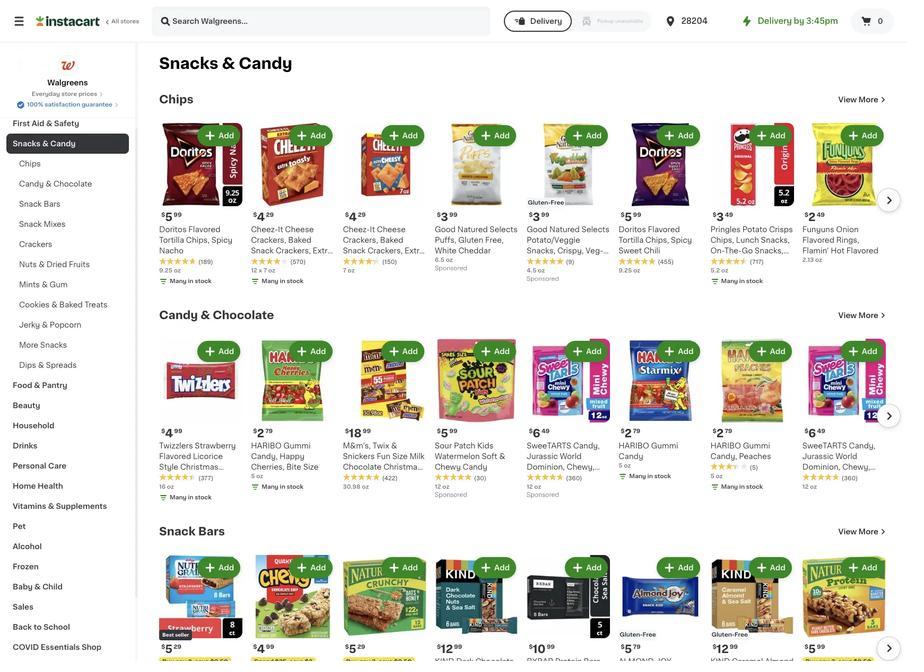 Task type: describe. For each thing, give the bounding box(es) containing it.
49 inside $ 3 49
[[726, 212, 734, 218]]

candy inside sour patch kids watermelon soft & chewy candy
[[463, 464, 488, 471]]

many in stock for haribo gummi candy, peaches
[[722, 484, 764, 490]]

0 vertical spatial $ 4 99
[[161, 428, 182, 439]]

more inside more snacks link
[[19, 342, 38, 349]]

snack inside cheez-it cheese crackers, baked snack crackers, extra toasty
[[251, 248, 274, 255]]

essentials
[[41, 644, 80, 652]]

crisps
[[770, 226, 794, 234]]

household
[[13, 423, 54, 430]]

1 7 from the left
[[264, 268, 267, 274]]

candy, inside haribo gummi candy, happy cherries, bite size 5 oz
[[251, 453, 278, 461]]

many for doritos flavored tortilla chips, spicy nacho
[[170, 279, 187, 285]]

$ 10 99
[[529, 644, 555, 655]]

5 inside the haribo gummi candy 5 oz
[[619, 463, 623, 469]]

sponsored badge image for good natured selects puffs, gluten free, white cheddar
[[435, 266, 467, 272]]

3 for pringles potato crisps chips, lunch snacks, on-the-go snacks, original
[[717, 212, 724, 223]]

delivery for delivery
[[531, 18, 563, 25]]

snack inside cheez-it cheese crackers, baked snack crackers, extra cheesy
[[343, 248, 366, 255]]

personal
[[13, 463, 46, 470]]

chewy
[[435, 464, 461, 471]]

haribo inside haribo gummi candy, peaches
[[711, 442, 742, 450]]

lists link
[[6, 55, 129, 76]]

79 for haribo gummi candy
[[633, 429, 641, 435]]

3 for good natured selects potato/veggie snacks, crispy, veg- ables!
[[533, 212, 541, 223]]

2 $ 5 29 from the left
[[345, 644, 365, 655]]

1 horizontal spatial snacks & candy
[[159, 56, 293, 71]]

view more for 5
[[839, 528, 879, 536]]

gluten
[[459, 237, 484, 244]]

flavored inside twizzlers strawberry flavored licorice style christmas candy
[[159, 453, 191, 461]]

9.25 for doritos flavored tortilla chips, spicy nacho
[[159, 268, 173, 274]]

chili
[[644, 248, 661, 255]]

stock for twizzlers strawberry flavored licorice style christmas candy
[[195, 495, 212, 501]]

walgreens
[[47, 79, 88, 87]]

0 horizontal spatial snack bars link
[[6, 194, 129, 214]]

crackers, up cheesy
[[343, 237, 378, 244]]

baby
[[13, 584, 33, 591]]

tortilla for sweet
[[619, 237, 644, 244]]

safety
[[54, 120, 79, 127]]

sweet
[[619, 248, 642, 255]]

natured for gluten
[[458, 226, 488, 234]]

delivery button
[[504, 11, 572, 32]]

$ 2 49
[[805, 212, 825, 223]]

cookies & baked treats link
[[6, 295, 129, 315]]

first aid & safety
[[13, 120, 79, 127]]

9.25 oz for doritos flavored tortilla chips, spicy sweet chili
[[619, 268, 641, 274]]

crackers link
[[6, 235, 129, 255]]

aid
[[32, 120, 44, 127]]

99 inside $ 18 99
[[363, 429, 371, 435]]

$ 2 79 for haribo gummi candy, peaches
[[713, 428, 733, 439]]

gummi for haribo gummi candy, happy cherries, bite size
[[284, 442, 311, 450]]

snack up crackers
[[19, 221, 42, 228]]

0 vertical spatial snacks
[[159, 56, 218, 71]]

in down cherries,
[[280, 484, 286, 490]]

frozen link
[[6, 557, 129, 578]]

cheese for cheez-it cheese crackers, baked snack crackers, extra toasty
[[285, 226, 314, 234]]

cheez-it cheese crackers, baked snack crackers, extra toasty
[[251, 226, 332, 266]]

snack down 16 oz
[[159, 526, 196, 537]]

gum
[[50, 281, 68, 289]]

vitamins & supplements link
[[6, 497, 129, 517]]

cheez- for cheez-it cheese crackers, baked snack crackers, extra toasty
[[251, 226, 278, 234]]

$ 2 79 for haribo gummi candy, happy cherries, bite size
[[253, 428, 273, 439]]

onion
[[837, 226, 859, 234]]

2 jurassic from the left
[[803, 453, 834, 461]]

tortilla for nacho
[[159, 237, 184, 244]]

vitamins
[[13, 503, 46, 511]]

1 vertical spatial candy & chocolate link
[[159, 310, 274, 322]]

100%
[[27, 102, 43, 108]]

4.5 oz
[[527, 268, 545, 274]]

natured for snacks,
[[550, 226, 580, 234]]

2 for haribo gummi candy, peaches
[[717, 428, 724, 439]]

flavored down funyuns
[[803, 237, 835, 244]]

back to school link
[[6, 618, 129, 638]]

cherries,
[[251, 464, 285, 471]]

sponsored badge image for sour patch kids watermelon soft & chewy candy
[[435, 493, 467, 499]]

1 vertical spatial snacks
[[13, 140, 41, 148]]

lists
[[30, 62, 48, 70]]

patch
[[454, 442, 476, 450]]

2 (360) from the left
[[842, 476, 859, 482]]

all
[[111, 19, 119, 24]]

haribo gummi candy, peaches
[[711, 442, 772, 461]]

1 $ 12 99 from the left
[[437, 644, 463, 655]]

2 sweetarts from the left
[[803, 442, 848, 450]]

many for twizzlers strawberry flavored licorice style christmas candy
[[170, 495, 187, 501]]

more snacks link
[[6, 335, 129, 356]]

view more for 2
[[839, 96, 879, 104]]

fun
[[377, 453, 391, 461]]

doritos for doritos flavored tortilla chips, spicy sweet chili
[[619, 226, 647, 234]]

everyday store prices
[[32, 91, 97, 97]]

1 vertical spatial snack bars link
[[159, 526, 225, 539]]

1 sweetarts from the left
[[527, 442, 572, 450]]

0 horizontal spatial baked
[[59, 302, 83, 309]]

mints
[[19, 281, 40, 289]]

in down the haribo gummi candy 5 oz
[[648, 474, 653, 480]]

1 horizontal spatial snack bars
[[159, 526, 225, 537]]

household link
[[6, 416, 129, 436]]

fruits
[[69, 261, 90, 269]]

nacho
[[159, 248, 184, 255]]

doritos flavored tortilla chips, spicy nacho
[[159, 226, 233, 255]]

& inside "link"
[[42, 281, 48, 289]]

16
[[159, 484, 166, 490]]

many down cherries,
[[262, 484, 279, 490]]

extra for cheez-it cheese crackers, baked snack crackers, extra cheesy
[[405, 248, 424, 255]]

$ 5 99 for sour patch kids watermelon soft & chewy candy
[[437, 428, 458, 439]]

medicine
[[13, 100, 48, 107]]

baby & child
[[13, 584, 63, 591]]

18
[[349, 428, 362, 439]]

prices
[[78, 91, 97, 97]]

covid essentials shop
[[13, 644, 102, 652]]

view more link for 2
[[839, 94, 887, 105]]

1 vertical spatial chips link
[[6, 154, 129, 174]]

hot
[[831, 248, 845, 255]]

good for good natured selects puffs, gluten free, white cheddar 6.5 oz
[[435, 226, 456, 234]]

best
[[162, 633, 174, 638]]

stock down the haribo gummi candy 5 oz
[[655, 474, 672, 480]]

1 horizontal spatial chocolate
[[213, 310, 274, 321]]

instacart logo image
[[36, 15, 100, 28]]

$ 4 29 for cheez-it cheese crackers, baked snack crackers, extra cheesy
[[345, 212, 366, 223]]

2 dominion, from the left
[[803, 464, 841, 471]]

1 (360) from the left
[[566, 476, 583, 482]]

in for twizzlers strawberry flavored licorice style christmas candy
[[188, 495, 194, 501]]

twizzlers
[[159, 442, 193, 450]]

79 for haribo gummi candy, happy cherries, bite size
[[265, 429, 273, 435]]

puffs,
[[435, 237, 457, 244]]

baked for toasty
[[288, 237, 312, 244]]

candy, inside haribo gummi candy, peaches
[[711, 453, 738, 461]]

1 vertical spatial $ 4 99
[[253, 644, 274, 655]]

original
[[711, 258, 740, 266]]

0 vertical spatial candy & chocolate
[[19, 180, 92, 188]]

1 horizontal spatial chips link
[[159, 93, 194, 106]]

$ inside $ 3 49
[[713, 212, 717, 218]]

milk
[[410, 453, 425, 461]]

$ 3 99 for good natured selects potato/veggie snacks, crispy, veg- ables!
[[529, 212, 550, 223]]

m&m's,
[[343, 442, 371, 450]]

it
[[47, 41, 52, 48]]

personal care link
[[6, 457, 129, 477]]

everyday store prices link
[[32, 90, 104, 99]]

49 inside $ 2 49
[[817, 212, 825, 218]]

30.98 oz
[[343, 484, 369, 490]]

pringles
[[711, 226, 741, 234]]

doritos flavored tortilla chips, spicy sweet chili
[[619, 226, 693, 255]]

$ 4 29 for cheez-it cheese crackers, baked snack crackers, extra toasty
[[253, 212, 274, 223]]

in for haribo gummi candy, peaches
[[740, 484, 745, 490]]

school
[[43, 624, 70, 632]]

many in stock for twizzlers strawberry flavored licorice style christmas candy
[[170, 495, 212, 501]]

many in stock for pringles potato crisps chips, lunch snacks, on-the-go snacks, original
[[722, 279, 764, 285]]

funyuns onion flavored rings, flamin' hot flavored 2.13 oz
[[803, 226, 879, 263]]

spicy for doritos flavored tortilla chips, spicy sweet chili
[[671, 237, 693, 244]]

go
[[742, 248, 753, 255]]

3 for good natured selects puffs, gluten free, white cheddar
[[441, 212, 449, 223]]

peaches
[[740, 453, 772, 461]]

potato
[[743, 226, 768, 234]]

potato/veggie
[[527, 237, 581, 244]]

2 sweetarts candy, jurassic world dominion, chewy, mini from the left
[[803, 442, 876, 482]]

watermelon
[[435, 453, 480, 461]]

7 oz
[[343, 268, 355, 274]]

1 world from the left
[[560, 453, 582, 461]]

Search field
[[153, 7, 489, 35]]

flavored down rings,
[[847, 248, 879, 255]]

1 jurassic from the left
[[527, 453, 558, 461]]

free for 12
[[735, 633, 748, 638]]

99 inside $ 10 99
[[547, 645, 555, 651]]

beauty
[[13, 402, 40, 410]]

nuts & dried fruits link
[[6, 255, 129, 275]]

extra for cheez-it cheese crackers, baked snack crackers, extra toasty
[[313, 248, 332, 255]]

dried
[[47, 261, 67, 269]]

many in stock down bite
[[262, 484, 304, 490]]

snacks & candy link
[[6, 134, 129, 154]]

personal care
[[13, 463, 66, 470]]

1 vertical spatial bars
[[198, 526, 225, 537]]

snacks, up (717)
[[755, 248, 784, 255]]

nuts
[[19, 261, 37, 269]]

care
[[48, 463, 66, 470]]

spicy for doritos flavored tortilla chips, spicy nacho
[[212, 237, 233, 244]]

item carousel region for &
[[144, 335, 901, 509]]

christmas inside m&m's, twix & snickers fun size milk chocolate christmas candy assortment bulk candy
[[384, 464, 422, 471]]

mints & gum
[[19, 281, 68, 289]]

gluten- for 5
[[620, 633, 643, 638]]

pantry
[[42, 382, 67, 390]]

frozen
[[13, 564, 39, 571]]

2 6 from the left
[[809, 428, 817, 439]]

2 for funyuns onion flavored rings, flamin' hot flavored
[[809, 212, 816, 223]]

2 vertical spatial snacks
[[40, 342, 67, 349]]

view for 5
[[839, 528, 857, 536]]

oz inside the haribo gummi candy 5 oz
[[624, 463, 631, 469]]

2 chewy, from the left
[[843, 464, 871, 471]]

walgreens link
[[47, 55, 88, 88]]

0 horizontal spatial chocolate
[[54, 180, 92, 188]]

stock for doritos flavored tortilla chips, spicy nacho
[[195, 279, 212, 285]]

supplements
[[56, 503, 107, 511]]

doritos for doritos flavored tortilla chips, spicy nacho
[[159, 226, 187, 234]]

snack mixes link
[[6, 214, 129, 235]]

oz inside haribo gummi candy, happy cherries, bite size 5 oz
[[257, 474, 263, 480]]

$ inside $ 5 79
[[621, 645, 625, 651]]

crackers, up (570)
[[276, 248, 311, 255]]

4 for twizzlers strawberry flavored licorice style christmas candy
[[165, 428, 173, 439]]

many for haribo gummi candy, peaches
[[722, 484, 739, 490]]

3 12 oz from the left
[[803, 484, 818, 490]]

seller
[[175, 633, 189, 638]]



Task type: locate. For each thing, give the bounding box(es) containing it.
doritos up the nacho
[[159, 226, 187, 234]]

view more link for 5
[[839, 527, 887, 537]]

2 up funyuns
[[809, 212, 816, 223]]

baked up (150)
[[380, 237, 404, 244]]

product group containing 10
[[527, 556, 611, 662]]

cheese up (570)
[[285, 226, 314, 234]]

christmas inside twizzlers strawberry flavored licorice style christmas candy
[[180, 464, 218, 471]]

chips, up chili
[[646, 237, 670, 244]]

$ 4 29 up cheez-it cheese crackers, baked snack crackers, extra cheesy
[[345, 212, 366, 223]]

1 spicy from the left
[[212, 237, 233, 244]]

1 $ 2 79 from the left
[[253, 428, 273, 439]]

0 horizontal spatial world
[[560, 453, 582, 461]]

7 down cheesy
[[343, 268, 347, 274]]

on-
[[711, 248, 725, 255]]

2 horizontal spatial free
[[735, 633, 748, 638]]

more for 10
[[859, 528, 879, 536]]

1 vertical spatial view more
[[839, 312, 879, 320]]

mixes
[[44, 221, 66, 228]]

good inside good natured selects potato/veggie snacks, crispy, veg- ables!
[[527, 226, 548, 234]]

★★★★★
[[159, 258, 196, 266], [159, 258, 196, 266], [251, 258, 288, 266], [251, 258, 288, 266], [343, 258, 380, 266], [343, 258, 380, 266], [527, 258, 564, 266], [527, 258, 564, 266], [619, 258, 656, 266], [619, 258, 656, 266], [711, 258, 748, 266], [711, 258, 748, 266], [711, 464, 748, 471], [711, 464, 748, 471], [159, 474, 196, 482], [159, 474, 196, 482], [343, 474, 380, 482], [343, 474, 380, 482], [435, 474, 472, 482], [435, 474, 472, 482], [527, 474, 564, 482], [527, 474, 564, 482], [803, 474, 840, 482], [803, 474, 840, 482]]

many in stock for doritos flavored tortilla chips, spicy nacho
[[170, 279, 212, 285]]

0 horizontal spatial (360)
[[566, 476, 583, 482]]

1 horizontal spatial $ 12 99
[[713, 644, 738, 655]]

extra inside cheez-it cheese crackers, baked snack crackers, extra toasty
[[313, 248, 332, 255]]

chocolate inside m&m's, twix & snickers fun size milk chocolate christmas candy assortment bulk candy
[[343, 464, 382, 471]]

1 horizontal spatial candy & chocolate
[[159, 310, 274, 321]]

baked for cheesy
[[380, 237, 404, 244]]

stock for pringles potato crisps chips, lunch snacks, on-the-go snacks, original
[[747, 279, 764, 285]]

0 horizontal spatial chips
[[19, 160, 41, 168]]

the-
[[725, 248, 742, 255]]

1 cheez- from the left
[[251, 226, 278, 234]]

2 haribo from the left
[[619, 442, 650, 450]]

chips, inside pringles potato crisps chips, lunch snacks, on-the-go snacks, original
[[711, 237, 735, 244]]

oz inside funyuns onion flavored rings, flamin' hot flavored 2.13 oz
[[816, 258, 823, 263]]

many down 5 oz
[[722, 484, 739, 490]]

$ 3 99
[[437, 212, 458, 223], [529, 212, 550, 223]]

more
[[859, 96, 879, 104], [859, 312, 879, 320], [19, 342, 38, 349], [859, 528, 879, 536]]

0 horizontal spatial $ 12 99
[[437, 644, 463, 655]]

0 horizontal spatial delivery
[[531, 18, 563, 25]]

haribo for haribo gummi candy, happy cherries, bite size
[[251, 442, 282, 450]]

tortilla up the nacho
[[159, 237, 184, 244]]

1 12 oz from the left
[[435, 484, 450, 490]]

christmas
[[180, 464, 218, 471], [384, 464, 422, 471]]

1 horizontal spatial christmas
[[384, 464, 422, 471]]

sponsored badge image
[[435, 266, 467, 272], [527, 276, 559, 283], [435, 493, 467, 499], [527, 493, 559, 499]]

sweetarts candy, jurassic world dominion, chewy, mini
[[527, 442, 600, 482], [803, 442, 876, 482]]

2 view from the top
[[839, 312, 857, 320]]

flavored down twizzlers
[[159, 453, 191, 461]]

spicy inside doritos flavored tortilla chips, spicy nacho
[[212, 237, 233, 244]]

2 natured from the left
[[550, 226, 580, 234]]

item carousel region
[[144, 119, 901, 293], [144, 335, 901, 509], [144, 551, 901, 662]]

0 horizontal spatial $ 4 29
[[253, 212, 274, 223]]

$ 2 79 up haribo gummi candy, peaches
[[713, 428, 733, 439]]

2 view more link from the top
[[839, 311, 887, 321]]

1 horizontal spatial spicy
[[671, 237, 693, 244]]

4 for cheez-it cheese crackers, baked snack crackers, extra toasty
[[257, 212, 265, 223]]

2 vertical spatial view
[[839, 528, 857, 536]]

doritos
[[159, 226, 187, 234], [619, 226, 647, 234]]

chips,
[[186, 237, 210, 244], [646, 237, 670, 244], [711, 237, 735, 244]]

0 vertical spatial bars
[[44, 201, 60, 208]]

2 mini from the left
[[803, 474, 819, 482]]

1 vertical spatial item carousel region
[[144, 335, 901, 509]]

2 3 from the left
[[533, 212, 541, 223]]

snacks & candy inside snacks & candy link
[[13, 140, 76, 148]]

$ 3 99 up potato/veggie
[[529, 212, 550, 223]]

3 chips, from the left
[[711, 237, 735, 244]]

by
[[794, 17, 805, 25]]

4 for cheez-it cheese crackers, baked snack crackers, extra cheesy
[[349, 212, 357, 223]]

more for 3
[[859, 96, 879, 104]]

view for 2
[[839, 96, 857, 104]]

jurassic
[[527, 453, 558, 461], [803, 453, 834, 461]]

1 horizontal spatial sweetarts
[[803, 442, 848, 450]]

gummi for haribo gummi candy
[[652, 442, 679, 450]]

0 horizontal spatial chips,
[[186, 237, 210, 244]]

cheese for cheez-it cheese crackers, baked snack crackers, extra cheesy
[[377, 226, 406, 234]]

1 horizontal spatial 7
[[343, 268, 347, 274]]

baked inside cheez-it cheese crackers, baked snack crackers, extra toasty
[[288, 237, 312, 244]]

None search field
[[152, 6, 490, 36]]

sponsored badge image for good natured selects potato/veggie snacks, crispy, veg- ables!
[[527, 276, 559, 283]]

alcohol link
[[6, 537, 129, 557]]

2 up the haribo gummi candy 5 oz
[[625, 428, 632, 439]]

9.25 down the nacho
[[159, 268, 173, 274]]

0 horizontal spatial snacks & candy
[[13, 140, 76, 148]]

0 horizontal spatial sweetarts candy, jurassic world dominion, chewy, mini
[[527, 442, 600, 482]]

28204
[[682, 17, 708, 25]]

natured up potato/veggie
[[550, 226, 580, 234]]

happy
[[280, 453, 305, 461]]

2 horizontal spatial chocolate
[[343, 464, 382, 471]]

16 oz
[[159, 484, 174, 490]]

vitamins & supplements
[[13, 503, 107, 511]]

1 sweetarts candy, jurassic world dominion, chewy, mini from the left
[[527, 442, 600, 482]]

2 up cherries,
[[257, 428, 264, 439]]

in for doritos flavored tortilla chips, spicy nacho
[[188, 279, 194, 285]]

2
[[809, 212, 816, 223], [257, 428, 264, 439], [625, 428, 632, 439], [717, 428, 724, 439]]

3 gummi from the left
[[744, 442, 771, 450]]

in down peaches
[[740, 484, 745, 490]]

dominion,
[[527, 464, 565, 471], [803, 464, 841, 471]]

flavored inside doritos flavored tortilla chips, spicy nacho
[[189, 226, 221, 234]]

stock for cheez-it cheese crackers, baked snack crackers, extra toasty
[[287, 279, 304, 285]]

1 horizontal spatial $ 3 99
[[529, 212, 550, 223]]

haribo inside the haribo gummi candy 5 oz
[[619, 442, 650, 450]]

gummi inside haribo gummi candy, happy cherries, bite size 5 oz
[[284, 442, 311, 450]]

0 horizontal spatial tortilla
[[159, 237, 184, 244]]

snack mixes
[[19, 221, 66, 228]]

1 horizontal spatial $ 5 29
[[345, 644, 365, 655]]

snacks, down crisps
[[762, 237, 790, 244]]

stock down (717)
[[747, 279, 764, 285]]

more snacks
[[19, 342, 67, 349]]

2 gummi from the left
[[652, 442, 679, 450]]

selects
[[490, 226, 518, 234], [582, 226, 610, 234]]

2 for haribo gummi candy
[[625, 428, 632, 439]]

0 horizontal spatial $ 6 49
[[529, 428, 550, 439]]

tortilla inside doritos flavored tortilla chips, spicy nacho
[[159, 237, 184, 244]]

spicy inside 'doritos flavored tortilla chips, spicy sweet chili'
[[671, 237, 693, 244]]

chocolate down snickers
[[343, 464, 382, 471]]

2 doritos from the left
[[619, 226, 647, 234]]

1 selects from the left
[[490, 226, 518, 234]]

2 vertical spatial chocolate
[[343, 464, 382, 471]]

pringles potato crisps chips, lunch snacks, on-the-go snacks, original
[[711, 226, 794, 266]]

twizzlers strawberry flavored licorice style christmas candy
[[159, 442, 236, 482]]

natured inside good natured selects puffs, gluten free, white cheddar 6.5 oz
[[458, 226, 488, 234]]

selects inside good natured selects puffs, gluten free, white cheddar 6.5 oz
[[490, 226, 518, 234]]

1 christmas from the left
[[180, 464, 218, 471]]

0 horizontal spatial gummi
[[284, 442, 311, 450]]

1 horizontal spatial cheez-
[[343, 226, 370, 234]]

snack up snack mixes
[[19, 201, 42, 208]]

1 vertical spatial candy & chocolate
[[159, 310, 274, 321]]

2 horizontal spatial 3
[[717, 212, 724, 223]]

chips, down "pringles"
[[711, 237, 735, 244]]

1 natured from the left
[[458, 226, 488, 234]]

many in stock down the haribo gummi candy 5 oz
[[630, 474, 672, 480]]

2 cheese from the left
[[377, 226, 406, 234]]

stock down (189) on the top of page
[[195, 279, 212, 285]]

6
[[533, 428, 541, 439], [809, 428, 817, 439]]

delivery by 3:45pm link
[[741, 15, 839, 28]]

gluten- for 12
[[712, 633, 735, 638]]

stock down bite
[[287, 484, 304, 490]]

cheez- up toasty at top
[[251, 226, 278, 234]]

many in stock down (189) on the top of page
[[170, 279, 212, 285]]

1 horizontal spatial 12 oz
[[527, 484, 542, 490]]

haribo for haribo gummi candy
[[619, 442, 650, 450]]

0 vertical spatial chips link
[[159, 93, 194, 106]]

2 item carousel region from the top
[[144, 335, 901, 509]]

1 tortilla from the left
[[159, 237, 184, 244]]

9.25 oz down sweet on the top of page
[[619, 268, 641, 274]]

flavored up chili
[[648, 226, 680, 234]]

2 cheez- from the left
[[343, 226, 370, 234]]

0 horizontal spatial natured
[[458, 226, 488, 234]]

3 haribo from the left
[[711, 442, 742, 450]]

view more link
[[839, 94, 887, 105], [839, 311, 887, 321], [839, 527, 887, 537]]

chips, inside 'doritos flavored tortilla chips, spicy sweet chili'
[[646, 237, 670, 244]]

chips, up (189) on the top of page
[[186, 237, 210, 244]]

9.25 oz
[[159, 268, 181, 274], [619, 268, 641, 274]]

cheez- for cheez-it cheese crackers, baked snack crackers, extra cheesy
[[343, 226, 370, 234]]

$ 2 79 up cherries,
[[253, 428, 273, 439]]

9.25 for doritos flavored tortilla chips, spicy sweet chili
[[619, 268, 632, 274]]

0 horizontal spatial $ 2 79
[[253, 428, 273, 439]]

2 up haribo gummi candy, peaches
[[717, 428, 724, 439]]

in
[[188, 279, 194, 285], [280, 279, 286, 285], [740, 279, 745, 285], [648, 474, 653, 480], [280, 484, 286, 490], [740, 484, 745, 490], [188, 495, 194, 501]]

1 horizontal spatial gluten-free
[[620, 633, 657, 638]]

$ 5 79
[[621, 644, 641, 655]]

1 horizontal spatial $ 2 79
[[621, 428, 641, 439]]

3 up "pringles"
[[717, 212, 724, 223]]

chocolate
[[54, 180, 92, 188], [213, 310, 274, 321], [343, 464, 382, 471]]

selects up veg-
[[582, 226, 610, 234]]

1 horizontal spatial baked
[[288, 237, 312, 244]]

stock for haribo gummi candy, peaches
[[747, 484, 764, 490]]

1 horizontal spatial 3
[[533, 212, 541, 223]]

size right bite
[[303, 464, 319, 471]]

1 horizontal spatial 9.25
[[619, 268, 632, 274]]

1 9.25 oz from the left
[[159, 268, 181, 274]]

sales link
[[6, 598, 129, 618]]

0 horizontal spatial bars
[[44, 201, 60, 208]]

$ 5 29
[[161, 644, 182, 655], [345, 644, 365, 655]]

0 horizontal spatial 9.25 oz
[[159, 268, 181, 274]]

item carousel region for bars
[[144, 551, 901, 662]]

1 $ 3 99 from the left
[[437, 212, 458, 223]]

1 6 from the left
[[533, 428, 541, 439]]

$ inside $ 18 99
[[345, 429, 349, 435]]

cheez- inside cheez-it cheese crackers, baked snack crackers, extra cheesy
[[343, 226, 370, 234]]

gluten-
[[528, 200, 551, 206], [620, 633, 643, 638], [712, 633, 735, 638]]

(455)
[[658, 260, 674, 266]]

1 horizontal spatial cheese
[[377, 226, 406, 234]]

0 horizontal spatial doritos
[[159, 226, 187, 234]]

7 right x
[[264, 268, 267, 274]]

3 view more link from the top
[[839, 527, 887, 537]]

many in stock down 12 x 7 oz at the left top of page
[[262, 279, 304, 285]]

cheese inside cheez-it cheese crackers, baked snack crackers, extra cheesy
[[377, 226, 406, 234]]

12 oz for sponsored badge image for sweetarts candy, jurassic world dominion, chewy, mini
[[527, 484, 542, 490]]

sponsored badge image for sweetarts candy, jurassic world dominion, chewy, mini
[[527, 493, 559, 499]]

0 vertical spatial view more link
[[839, 94, 887, 105]]

many in stock down (377)
[[170, 495, 212, 501]]

1 horizontal spatial sweetarts candy, jurassic world dominion, chewy, mini
[[803, 442, 876, 482]]

1 horizontal spatial $ 6 49
[[805, 428, 826, 439]]

style
[[159, 464, 178, 471]]

2 $ 2 79 from the left
[[621, 428, 641, 439]]

1 chewy, from the left
[[567, 464, 595, 471]]

many for pringles potato crisps chips, lunch snacks, on-the-go snacks, original
[[722, 279, 739, 285]]

1 horizontal spatial snack bars link
[[159, 526, 225, 539]]

2 9.25 from the left
[[619, 268, 632, 274]]

79 for haribo gummi candy, peaches
[[725, 429, 733, 435]]

size inside m&m's, twix & snickers fun size milk chocolate christmas candy assortment bulk candy
[[393, 453, 408, 461]]

2 it from the left
[[370, 226, 375, 234]]

snack up cheesy
[[343, 248, 366, 255]]

0 horizontal spatial candy & chocolate link
[[6, 174, 129, 194]]

licorice
[[193, 453, 223, 461]]

$ inside $ 10 99
[[529, 645, 533, 651]]

2.13
[[803, 258, 814, 263]]

candy & chocolate
[[19, 180, 92, 188], [159, 310, 274, 321]]

(717)
[[750, 260, 764, 266]]

0
[[878, 18, 884, 25]]

ables!
[[527, 258, 550, 266]]

2 $ 3 99 from the left
[[529, 212, 550, 223]]

haribo inside haribo gummi candy, happy cherries, bite size 5 oz
[[251, 442, 282, 450]]

many down 5.2 oz on the top right of the page
[[722, 279, 739, 285]]

good natured selects puffs, gluten free, white cheddar 6.5 oz
[[435, 226, 518, 263]]

9.25
[[159, 268, 173, 274], [619, 268, 632, 274]]

all stores
[[111, 19, 139, 24]]

cookies
[[19, 302, 50, 309]]

$ 4 29 up cheez-it cheese crackers, baked snack crackers, extra toasty
[[253, 212, 274, 223]]

snack bars inside snack bars link
[[19, 201, 60, 208]]

home health
[[13, 483, 63, 491]]

product group
[[159, 123, 243, 288], [251, 123, 335, 288], [343, 123, 427, 276], [435, 123, 519, 275], [527, 123, 611, 285], [619, 123, 703, 276], [711, 123, 795, 288], [803, 123, 887, 265], [159, 339, 243, 505], [251, 339, 335, 494], [343, 339, 427, 492], [435, 339, 519, 501], [527, 339, 611, 501], [619, 339, 703, 483], [711, 339, 795, 494], [803, 339, 887, 492], [159, 556, 243, 662], [251, 556, 335, 662], [343, 556, 427, 662], [435, 556, 519, 662], [527, 556, 611, 662], [619, 556, 703, 662], [711, 556, 795, 662], [803, 556, 887, 662]]

gummi inside the haribo gummi candy 5 oz
[[652, 442, 679, 450]]

it inside cheez-it cheese crackers, baked snack crackers, extra toasty
[[278, 226, 283, 234]]

baked up (570)
[[288, 237, 312, 244]]

2 vertical spatial view more
[[839, 528, 879, 536]]

gummi inside haribo gummi candy, peaches
[[744, 442, 771, 450]]

0 vertical spatial view
[[839, 96, 857, 104]]

0 horizontal spatial 12 oz
[[435, 484, 450, 490]]

79 inside $ 5 79
[[634, 645, 641, 651]]

0 vertical spatial candy & chocolate link
[[6, 174, 129, 194]]

add button
[[199, 126, 240, 145], [291, 126, 332, 145], [382, 126, 423, 145], [474, 126, 515, 145], [566, 126, 607, 145], [658, 126, 699, 145], [750, 126, 791, 145], [842, 126, 883, 145], [199, 343, 240, 362], [291, 343, 332, 362], [382, 343, 423, 362], [474, 343, 515, 362], [566, 343, 607, 362], [658, 343, 699, 362], [750, 343, 791, 362], [842, 343, 883, 362], [199, 559, 240, 578], [291, 559, 332, 578], [382, 559, 423, 578], [474, 559, 515, 578], [566, 559, 607, 578], [658, 559, 699, 578], [750, 559, 791, 578], [842, 559, 883, 578]]

natured inside good natured selects potato/veggie snacks, crispy, veg- ables!
[[550, 226, 580, 234]]

2 $ 12 99 from the left
[[713, 644, 738, 655]]

doritos inside doritos flavored tortilla chips, spicy nacho
[[159, 226, 187, 234]]

spreads
[[46, 362, 77, 369]]

size right fun
[[393, 453, 408, 461]]

pet
[[13, 523, 26, 531]]

3 view more from the top
[[839, 528, 879, 536]]

0 horizontal spatial size
[[303, 464, 319, 471]]

1 view more from the top
[[839, 96, 879, 104]]

2 horizontal spatial chips,
[[711, 237, 735, 244]]

flavored inside 'doritos flavored tortilla chips, spicy sweet chili'
[[648, 226, 680, 234]]

view more link for 6
[[839, 311, 887, 321]]

1 item carousel region from the top
[[144, 119, 901, 293]]

0 horizontal spatial good
[[435, 226, 456, 234]]

size inside haribo gummi candy, happy cherries, bite size 5 oz
[[303, 464, 319, 471]]

baked up jerky & popcorn link
[[59, 302, 83, 309]]

1 vertical spatial view more link
[[839, 311, 887, 321]]

1 doritos from the left
[[159, 226, 187, 234]]

buy it again link
[[6, 34, 129, 55]]

1 dominion, from the left
[[527, 464, 565, 471]]

good up potato/veggie
[[527, 226, 548, 234]]

2 vertical spatial item carousel region
[[144, 551, 901, 662]]

9.25 down sweet on the top of page
[[619, 268, 632, 274]]

crackers
[[19, 241, 52, 248]]

stock down (570)
[[287, 279, 304, 285]]

chips, for snacks,
[[711, 237, 735, 244]]

$ 3 99 for good natured selects puffs, gluten free, white cheddar
[[437, 212, 458, 223]]

0 horizontal spatial it
[[278, 226, 283, 234]]

1 horizontal spatial natured
[[550, 226, 580, 234]]

many in stock down (5)
[[722, 484, 764, 490]]

2 horizontal spatial 12 oz
[[803, 484, 818, 490]]

selects up free,
[[490, 226, 518, 234]]

product group containing 18
[[343, 339, 427, 492]]

2 extra from the left
[[405, 248, 424, 255]]

candy,
[[574, 442, 600, 450], [850, 442, 876, 450], [251, 453, 278, 461], [711, 453, 738, 461]]

$ 5 99 for doritos flavored tortilla chips, spicy sweet chili
[[621, 212, 642, 223]]

2 12 oz from the left
[[527, 484, 542, 490]]

1 vertical spatial chips
[[19, 160, 41, 168]]

many down 12 x 7 oz at the left top of page
[[262, 279, 279, 285]]

extra
[[313, 248, 332, 255], [405, 248, 424, 255]]

first aid & safety link
[[6, 114, 129, 134]]

nuts & dried fruits
[[19, 261, 90, 269]]

$ 2 79 for haribo gummi candy
[[621, 428, 641, 439]]

in down doritos flavored tortilla chips, spicy nacho
[[188, 279, 194, 285]]

cheddar
[[459, 248, 491, 255]]

chips, for nacho
[[186, 237, 210, 244]]

1 view more link from the top
[[839, 94, 887, 105]]

it for toasty
[[278, 226, 283, 234]]

29
[[266, 212, 274, 218], [358, 212, 366, 218], [174, 645, 182, 651], [358, 645, 365, 651]]

snacks, up ables!
[[527, 248, 556, 255]]

mints & gum link
[[6, 275, 129, 295]]

good up the puffs,
[[435, 226, 456, 234]]

3 3 from the left
[[717, 212, 724, 223]]

sales
[[13, 604, 33, 612]]

0 horizontal spatial $ 5 29
[[161, 644, 182, 655]]

1 view from the top
[[839, 96, 857, 104]]

candy inside the haribo gummi candy 5 oz
[[619, 453, 644, 461]]

many down the haribo gummi candy 5 oz
[[630, 474, 647, 480]]

2 for haribo gummi candy, happy cherries, bite size
[[257, 428, 264, 439]]

chips, for sweet
[[646, 237, 670, 244]]

2 horizontal spatial gluten-free
[[712, 633, 748, 638]]

oz inside good natured selects puffs, gluten free, white cheddar 6.5 oz
[[446, 258, 453, 263]]

food
[[13, 382, 32, 390]]

tortilla up sweet on the top of page
[[619, 237, 644, 244]]

bars
[[44, 201, 60, 208], [198, 526, 225, 537]]

doritos up sweet on the top of page
[[619, 226, 647, 234]]

2 horizontal spatial baked
[[380, 237, 404, 244]]

view for 6
[[839, 312, 857, 320]]

1 gummi from the left
[[284, 442, 311, 450]]

2 spicy from the left
[[671, 237, 693, 244]]

2 $ 4 29 from the left
[[345, 212, 366, 223]]

(189)
[[199, 260, 213, 266]]

2 world from the left
[[836, 453, 858, 461]]

2 tortilla from the left
[[619, 237, 644, 244]]

0 vertical spatial snack bars link
[[6, 194, 129, 214]]

0 horizontal spatial cheese
[[285, 226, 314, 234]]

1 horizontal spatial chips
[[159, 94, 194, 105]]

0 horizontal spatial mini
[[527, 474, 543, 482]]

it for cheesy
[[370, 226, 375, 234]]

& inside sour patch kids watermelon soft & chewy candy
[[500, 453, 506, 461]]

1 $ 4 29 from the left
[[253, 212, 274, 223]]

snack bars link up mixes
[[6, 194, 129, 214]]

2 christmas from the left
[[384, 464, 422, 471]]

1 $ 5 29 from the left
[[161, 644, 182, 655]]

stock down (5)
[[747, 484, 764, 490]]

3 up potato/veggie
[[533, 212, 541, 223]]

to
[[34, 624, 42, 632]]

many in stock for cheez-it cheese crackers, baked snack crackers, extra toasty
[[262, 279, 304, 285]]

natured up "gluten" at right top
[[458, 226, 488, 234]]

snack up toasty at top
[[251, 248, 274, 255]]

it inside cheez-it cheese crackers, baked snack crackers, extra cheesy
[[370, 226, 375, 234]]

5 inside haribo gummi candy, happy cherries, bite size 5 oz
[[251, 474, 255, 480]]

spicy up the (455)
[[671, 237, 693, 244]]

christmas up (377)
[[180, 464, 218, 471]]

1 horizontal spatial chips,
[[646, 237, 670, 244]]

1 horizontal spatial good
[[527, 226, 548, 234]]

0 vertical spatial chocolate
[[54, 180, 92, 188]]

0 vertical spatial size
[[393, 453, 408, 461]]

christmas up assortment
[[384, 464, 422, 471]]

item carousel region containing 4
[[144, 335, 901, 509]]

sweetarts
[[527, 442, 572, 450], [803, 442, 848, 450]]

snack bars down 16 oz
[[159, 526, 225, 537]]

in down twizzlers strawberry flavored licorice style christmas candy
[[188, 495, 194, 501]]

many down the nacho
[[170, 279, 187, 285]]

1 cheese from the left
[[285, 226, 314, 234]]

1 extra from the left
[[313, 248, 332, 255]]

delivery for delivery by 3:45pm
[[758, 17, 792, 25]]

assortment
[[370, 474, 414, 482]]

health
[[38, 483, 63, 491]]

in down cheez-it cheese crackers, baked snack crackers, extra toasty
[[280, 279, 286, 285]]

$ 2 79 up the haribo gummi candy 5 oz
[[621, 428, 641, 439]]

snack bars up snack mixes
[[19, 201, 60, 208]]

good for good natured selects potato/veggie snacks, crispy, veg- ables!
[[527, 226, 548, 234]]

cheese up (150)
[[377, 226, 406, 234]]

walgreens logo image
[[58, 55, 78, 75]]

many in stock down (717)
[[722, 279, 764, 285]]

1 haribo from the left
[[251, 442, 282, 450]]

$ 3 99 up the puffs,
[[437, 212, 458, 223]]

gluten-free for 3
[[528, 200, 565, 206]]

cheez- up cheesy
[[343, 226, 370, 234]]

snack bars link down 16 oz
[[159, 526, 225, 539]]

free for 3
[[551, 200, 565, 206]]

2 horizontal spatial haribo
[[711, 442, 742, 450]]

(150)
[[382, 260, 397, 266]]

baked inside cheez-it cheese crackers, baked snack crackers, extra cheesy
[[380, 237, 404, 244]]

selects inside good natured selects potato/veggie snacks, crispy, veg- ables!
[[582, 226, 610, 234]]

1 9.25 from the left
[[159, 268, 173, 274]]

good inside good natured selects puffs, gluten free, white cheddar 6.5 oz
[[435, 226, 456, 234]]

0 horizontal spatial snack bars
[[19, 201, 60, 208]]

extra inside cheez-it cheese crackers, baked snack crackers, extra cheesy
[[405, 248, 424, 255]]

chocolate up snack mixes link
[[54, 180, 92, 188]]

crackers, up (150)
[[368, 248, 403, 255]]

kids
[[478, 442, 494, 450]]

2 chips, from the left
[[646, 237, 670, 244]]

cheez- inside cheez-it cheese crackers, baked snack crackers, extra toasty
[[251, 226, 278, 234]]

1 3 from the left
[[441, 212, 449, 223]]

(360)
[[566, 476, 583, 482], [842, 476, 859, 482]]

1 it from the left
[[278, 226, 283, 234]]

crackers, up toasty at top
[[251, 237, 286, 244]]

again
[[54, 41, 75, 48]]

$ 5 99 for doritos flavored tortilla chips, spicy nacho
[[161, 212, 182, 223]]

flavored up (189) on the top of page
[[189, 226, 221, 234]]

many down 16 oz
[[170, 495, 187, 501]]

0 horizontal spatial chewy,
[[567, 464, 595, 471]]

2 horizontal spatial $ 2 79
[[713, 428, 733, 439]]

gluten- for 3
[[528, 200, 551, 206]]

2 horizontal spatial gluten-
[[712, 633, 735, 638]]

1 horizontal spatial dominion,
[[803, 464, 841, 471]]

0 horizontal spatial spicy
[[212, 237, 233, 244]]

0 vertical spatial snack bars
[[19, 201, 60, 208]]

2 view more from the top
[[839, 312, 879, 320]]

& inside m&m's, twix & snickers fun size milk chocolate christmas candy assortment bulk candy
[[391, 442, 397, 450]]

service type group
[[504, 11, 652, 32]]

$ 4 99
[[161, 428, 182, 439], [253, 644, 274, 655]]

(377)
[[199, 476, 213, 482]]

many for cheez-it cheese crackers, baked snack crackers, extra toasty
[[262, 279, 279, 285]]

2 7 from the left
[[343, 268, 347, 274]]

jerky & popcorn link
[[6, 315, 129, 335]]

12 oz for sour patch kids watermelon soft & chewy candy's sponsored badge image
[[435, 484, 450, 490]]

1 vertical spatial chocolate
[[213, 310, 274, 321]]

drinks
[[13, 443, 37, 450]]

3 $ 2 79 from the left
[[713, 428, 733, 439]]

gummi
[[284, 442, 311, 450], [652, 442, 679, 450], [744, 442, 771, 450]]

1 chips, from the left
[[186, 237, 210, 244]]

0 horizontal spatial 3
[[441, 212, 449, 223]]

cheese inside cheez-it cheese crackers, baked snack crackers, extra toasty
[[285, 226, 314, 234]]

1 mini from the left
[[527, 474, 543, 482]]

in for pringles potato crisps chips, lunch snacks, on-the-go snacks, original
[[740, 279, 745, 285]]

gluten-free for 5
[[620, 633, 657, 638]]

2 $ 6 49 from the left
[[805, 428, 826, 439]]

1 horizontal spatial $ 4 29
[[345, 212, 366, 223]]

chocolate down x
[[213, 310, 274, 321]]

cheesy
[[343, 258, 372, 266]]

3 up the puffs,
[[441, 212, 449, 223]]

(9)
[[566, 260, 575, 266]]

spicy up (189) on the top of page
[[212, 237, 233, 244]]

doritos inside 'doritos flavored tortilla chips, spicy sweet chili'
[[619, 226, 647, 234]]

1 good from the left
[[435, 226, 456, 234]]

cookies & baked treats
[[19, 302, 108, 309]]

selects for good natured selects puffs, gluten free, white cheddar 6.5 oz
[[490, 226, 518, 234]]

view more for 6
[[839, 312, 879, 320]]

2 horizontal spatial gummi
[[744, 442, 771, 450]]

candy inside twizzlers strawberry flavored licorice style christmas candy
[[159, 474, 184, 482]]

mini
[[527, 474, 543, 482], [803, 474, 819, 482]]

pet link
[[6, 517, 129, 537]]

1 $ 6 49 from the left
[[529, 428, 550, 439]]

0 vertical spatial item carousel region
[[144, 119, 901, 293]]

0 horizontal spatial 6
[[533, 428, 541, 439]]

1 horizontal spatial free
[[643, 633, 657, 638]]

buy it again
[[30, 41, 75, 48]]

3 view from the top
[[839, 528, 857, 536]]

selects for good natured selects potato/veggie snacks, crispy, veg- ables!
[[582, 226, 610, 234]]

more for 6
[[859, 312, 879, 320]]

guarantee
[[82, 102, 112, 108]]

2 selects from the left
[[582, 226, 610, 234]]

snacks, inside good natured selects potato/veggie snacks, crispy, veg- ables!
[[527, 248, 556, 255]]

sour
[[435, 442, 452, 450]]

9.25 oz for doritos flavored tortilla chips, spicy nacho
[[159, 268, 181, 274]]

first
[[13, 120, 30, 127]]

0 vertical spatial chips
[[159, 94, 194, 105]]

everyday
[[32, 91, 60, 97]]

free for 5
[[643, 633, 657, 638]]

lunch
[[737, 237, 760, 244]]

2 good from the left
[[527, 226, 548, 234]]

in down original
[[740, 279, 745, 285]]

oz inside product group
[[362, 484, 369, 490]]

in for cheez-it cheese crackers, baked snack crackers, extra toasty
[[280, 279, 286, 285]]

0 horizontal spatial gluten-free
[[528, 200, 565, 206]]

$ inside $ 2 49
[[805, 212, 809, 218]]

tortilla inside 'doritos flavored tortilla chips, spicy sweet chili'
[[619, 237, 644, 244]]

delivery inside button
[[531, 18, 563, 25]]

0 vertical spatial snacks & candy
[[159, 56, 293, 71]]

gluten-free for 12
[[712, 633, 748, 638]]

3 item carousel region from the top
[[144, 551, 901, 662]]

stock down (377)
[[195, 495, 212, 501]]

1 horizontal spatial mini
[[803, 474, 819, 482]]

chips, inside doritos flavored tortilla chips, spicy nacho
[[186, 237, 210, 244]]

0 horizontal spatial haribo
[[251, 442, 282, 450]]

2 9.25 oz from the left
[[619, 268, 641, 274]]

9.25 oz down the nacho
[[159, 268, 181, 274]]



Task type: vqa. For each thing, say whether or not it's contained in the screenshot.
leftmost ground
no



